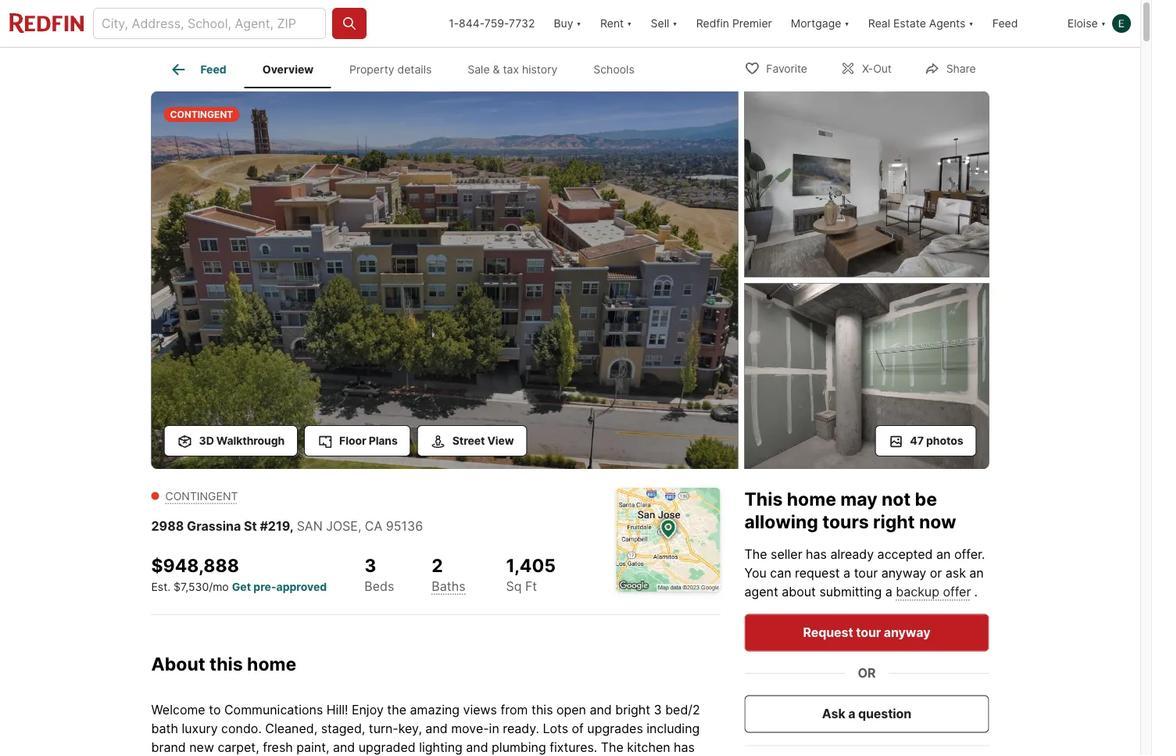 Task type: vqa. For each thing, say whether or not it's contained in the screenshot.
NEXT
no



Task type: locate. For each thing, give the bounding box(es) containing it.
feed right agents
[[993, 17, 1019, 30]]

a right ask
[[849, 707, 856, 722]]

floor
[[340, 434, 366, 447]]

hill!
[[327, 703, 348, 718]]

luxury
[[182, 721, 218, 737]]

1 vertical spatial an
[[970, 566, 985, 581]]

agents
[[930, 17, 966, 30]]

3 up beds
[[365, 555, 377, 576]]

City, Address, School, Agent, ZIP search field
[[93, 8, 326, 39]]

this up lots
[[532, 703, 553, 718]]

,
[[290, 519, 294, 534], [358, 519, 362, 534]]

real estate agents ▾ link
[[869, 0, 974, 47]]

to
[[209, 703, 221, 718]]

2 baths
[[432, 555, 466, 594]]

the down upgrades
[[601, 740, 624, 755]]

real estate agents ▾
[[869, 17, 974, 30]]

kitchen
[[628, 740, 671, 755]]

anyway down accepted
[[882, 566, 927, 581]]

contingent down feed link on the top of page
[[170, 109, 233, 120]]

3
[[365, 555, 377, 576], [654, 703, 662, 718]]

overview tab
[[245, 51, 332, 88]]

0 vertical spatial feed
[[993, 17, 1019, 30]]

1 horizontal spatial ,
[[358, 519, 362, 534]]

1 horizontal spatial home
[[787, 488, 837, 510]]

an right ask
[[970, 566, 985, 581]]

1 ▾ from the left
[[577, 17, 582, 30]]

ask
[[823, 707, 846, 722]]

1 horizontal spatial .
[[982, 547, 986, 562]]

1 vertical spatial 3
[[654, 703, 662, 718]]

offer down ask
[[944, 585, 972, 600]]

5 ▾ from the left
[[969, 17, 974, 30]]

request
[[804, 625, 854, 641]]

. you can request a tour anyway or ask
[[745, 547, 986, 581]]

2 , from the left
[[358, 519, 362, 534]]

floor plans
[[340, 434, 398, 447]]

an up the or
[[937, 547, 951, 562]]

request
[[796, 566, 841, 581]]

0 vertical spatial an
[[937, 547, 951, 562]]

47
[[911, 434, 924, 447]]

, left the "ca"
[[358, 519, 362, 534]]

▾ left user photo
[[1102, 17, 1107, 30]]

$948,888
[[151, 555, 239, 576]]

47 photos button
[[876, 426, 977, 457]]

#219
[[260, 519, 290, 534]]

0 horizontal spatial 3
[[365, 555, 377, 576]]

1 vertical spatial feed
[[201, 63, 227, 76]]

a left backup
[[886, 585, 893, 600]]

this
[[210, 653, 243, 675], [532, 703, 553, 718]]

offer
[[955, 547, 982, 562], [944, 585, 972, 600]]

2 vertical spatial a
[[849, 707, 856, 722]]

san
[[297, 519, 323, 534]]

0 horizontal spatial ,
[[290, 519, 294, 534]]

7732
[[509, 17, 535, 30]]

sell ▾ button
[[642, 0, 687, 47]]

2988 grassina st #219, san jose, ca 95136 image
[[151, 92, 739, 469], [745, 92, 990, 277], [745, 284, 990, 469]]

95136
[[386, 519, 423, 534]]

1 vertical spatial tour
[[857, 625, 882, 641]]

1 vertical spatial offer
[[944, 585, 972, 600]]

1 vertical spatial home
[[247, 653, 297, 675]]

0 vertical spatial 3
[[365, 555, 377, 576]]

mortgage ▾ button
[[782, 0, 859, 47]]

a up "submitting"
[[844, 566, 851, 581]]

street view button
[[417, 426, 528, 457]]

3 up 'including'
[[654, 703, 662, 718]]

offer up ask
[[955, 547, 982, 562]]

now
[[920, 511, 957, 532]]

home
[[787, 488, 837, 510], [247, 653, 297, 675]]

1 vertical spatial this
[[532, 703, 553, 718]]

tab list
[[151, 48, 665, 88]]

premier
[[733, 17, 773, 30]]

bath
[[151, 721, 178, 737]]

redfin premier button
[[687, 0, 782, 47]]

0 vertical spatial home
[[787, 488, 837, 510]]

feed down city, address, school, agent, zip search field
[[201, 63, 227, 76]]

anyway inside button
[[885, 625, 931, 641]]

▾ right the sell
[[673, 17, 678, 30]]

mortgage ▾ button
[[791, 0, 850, 47]]

3 inside 3 beds
[[365, 555, 377, 576]]

.
[[982, 547, 986, 562], [975, 585, 978, 600]]

sale & tax history tab
[[450, 51, 576, 88]]

2
[[432, 555, 443, 576]]

sell ▾ button
[[651, 0, 678, 47]]

1 vertical spatial anyway
[[885, 625, 931, 641]]

a inside "an agent about submitting a backup offer ."
[[886, 585, 893, 600]]

anyway down backup
[[885, 625, 931, 641]]

you
[[745, 566, 767, 581]]

anyway inside '. you can request a tour anyway or ask'
[[882, 566, 927, 581]]

offer inside "an agent about submitting a backup offer ."
[[944, 585, 972, 600]]

▾ right the "rent"
[[627, 17, 632, 30]]

0 horizontal spatial the
[[601, 740, 624, 755]]

1 horizontal spatial 3
[[654, 703, 662, 718]]

1 horizontal spatial an
[[970, 566, 985, 581]]

844-
[[459, 17, 485, 30]]

1 vertical spatial contingent
[[165, 490, 238, 503]]

▾ right agents
[[969, 17, 974, 30]]

rent
[[601, 17, 624, 30]]

lots
[[543, 721, 569, 737]]

759-
[[485, 17, 509, 30]]

redfin premier
[[697, 17, 773, 30]]

plans
[[369, 434, 398, 447]]

and down 'staged,'
[[333, 740, 355, 755]]

eloise
[[1068, 17, 1099, 30]]

0 horizontal spatial .
[[975, 585, 978, 600]]

, left san
[[290, 519, 294, 534]]

1 horizontal spatial the
[[745, 547, 768, 562]]

not
[[882, 488, 911, 510]]

the up you
[[745, 547, 768, 562]]

4 ▾ from the left
[[845, 17, 850, 30]]

1 horizontal spatial this
[[532, 703, 553, 718]]

0 horizontal spatial home
[[247, 653, 297, 675]]

6 ▾ from the left
[[1102, 17, 1107, 30]]

photos
[[927, 434, 964, 447]]

property details tab
[[332, 51, 450, 88]]

home up communications
[[247, 653, 297, 675]]

/mo
[[209, 580, 229, 593]]

of
[[572, 721, 584, 737]]

request tour anyway button
[[745, 614, 990, 652]]

0 vertical spatial tour
[[855, 566, 879, 581]]

contingent link
[[151, 92, 739, 472], [165, 490, 238, 503]]

and
[[590, 703, 612, 718], [426, 721, 448, 737], [333, 740, 355, 755], [466, 740, 489, 755]]

2 ▾ from the left
[[627, 17, 632, 30]]

contingent up grassina
[[165, 490, 238, 503]]

0 vertical spatial anyway
[[882, 566, 927, 581]]

1 vertical spatial a
[[886, 585, 893, 600]]

est.
[[151, 580, 171, 593]]

▾ right mortgage
[[845, 17, 850, 30]]

0 vertical spatial contingent
[[170, 109, 233, 120]]

0 vertical spatial offer
[[955, 547, 982, 562]]

feed link
[[169, 60, 227, 79]]

0 vertical spatial contingent link
[[151, 92, 739, 472]]

walkthrough
[[217, 434, 285, 447]]

rent ▾ button
[[591, 0, 642, 47]]

1 vertical spatial .
[[975, 585, 978, 600]]

backup offer link
[[897, 585, 972, 600]]

. inside "an agent about submitting a backup offer ."
[[975, 585, 978, 600]]

eloise ▾
[[1068, 17, 1107, 30]]

allowing
[[745, 511, 819, 532]]

a inside '. you can request a tour anyway or ask'
[[844, 566, 851, 581]]

$7,530
[[174, 580, 209, 593]]

1,405 sq ft
[[506, 555, 556, 594]]

&
[[493, 63, 500, 76]]

3 ▾ from the left
[[673, 17, 678, 30]]

be
[[916, 488, 938, 510]]

bed/2
[[666, 703, 701, 718]]

0 vertical spatial this
[[210, 653, 243, 675]]

$948,888 est. $7,530 /mo get pre-approved
[[151, 555, 327, 593]]

anyway
[[882, 566, 927, 581], [885, 625, 931, 641]]

home inside this home may not be allowing tours right now
[[787, 488, 837, 510]]

the
[[387, 703, 407, 718]]

home up allowing
[[787, 488, 837, 510]]

and down amazing
[[426, 721, 448, 737]]

jose
[[326, 519, 358, 534]]

1-844-759-7732 link
[[449, 17, 535, 30]]

grassina
[[187, 519, 241, 534]]

tour down the seller has already accepted an offer
[[855, 566, 879, 581]]

▾ right the buy
[[577, 17, 582, 30]]

1 vertical spatial the
[[601, 740, 624, 755]]

paint,
[[297, 740, 330, 755]]

1 horizontal spatial feed
[[993, 17, 1019, 30]]

new
[[189, 740, 214, 755]]

0 vertical spatial a
[[844, 566, 851, 581]]

tour right request
[[857, 625, 882, 641]]

tour
[[855, 566, 879, 581], [857, 625, 882, 641]]

this up to
[[210, 653, 243, 675]]

may
[[841, 488, 878, 510]]

mortgage ▾
[[791, 17, 850, 30]]

out
[[874, 62, 892, 75]]

0 vertical spatial .
[[982, 547, 986, 562]]

map entry image
[[617, 488, 721, 592]]

share button
[[912, 52, 990, 84]]

move-
[[451, 721, 489, 737]]



Task type: describe. For each thing, give the bounding box(es) containing it.
ask a question
[[823, 707, 912, 722]]

▾ for eloise ▾
[[1102, 17, 1107, 30]]

2988 grassina st #219 , san jose , ca 95136
[[151, 519, 423, 534]]

2988
[[151, 519, 184, 534]]

baths link
[[432, 579, 466, 594]]

and up upgrades
[[590, 703, 612, 718]]

pre-
[[254, 580, 277, 593]]

brand
[[151, 740, 186, 755]]

can
[[771, 566, 792, 581]]

0 horizontal spatial feed
[[201, 63, 227, 76]]

a for request
[[844, 566, 851, 581]]

a inside button
[[849, 707, 856, 722]]

upgrades
[[588, 721, 644, 737]]

offer for an
[[955, 547, 982, 562]]

real estate agents ▾ button
[[859, 0, 984, 47]]

amazing
[[410, 703, 460, 718]]

question
[[859, 707, 912, 722]]

welcome to communications hill! enjoy the amazing views from this open and bright 3 bed/2 bath luxury condo. cleaned, staged, turn-key, and move-in ready. lots of upgrades including brand new carpet, fresh paint, and upgraded lighting and plumbing fixtures. the kitchen h
[[151, 703, 720, 756]]

▾ for sell ▾
[[673, 17, 678, 30]]

carpet,
[[218, 740, 259, 755]]

favorite
[[767, 62, 808, 75]]

sale & tax history
[[468, 63, 558, 76]]

property
[[350, 63, 395, 76]]

▾ for buy ▾
[[577, 17, 582, 30]]

already
[[831, 547, 875, 562]]

condo.
[[221, 721, 262, 737]]

communications
[[224, 703, 323, 718]]

3 inside welcome to communications hill! enjoy the amazing views from this open and bright 3 bed/2 bath luxury condo. cleaned, staged, turn-key, and move-in ready. lots of upgrades including brand new carpet, fresh paint, and upgraded lighting and plumbing fixtures. the kitchen h
[[654, 703, 662, 718]]

tour inside button
[[857, 625, 882, 641]]

. inside '. you can request a tour anyway or ask'
[[982, 547, 986, 562]]

an inside "an agent about submitting a backup offer ."
[[970, 566, 985, 581]]

sell
[[651, 17, 670, 30]]

submit search image
[[342, 16, 358, 31]]

about this home
[[151, 653, 297, 675]]

upgraded
[[359, 740, 416, 755]]

request tour anyway
[[804, 625, 931, 641]]

tour inside '. you can request a tour anyway or ask'
[[855, 566, 879, 581]]

an agent about submitting a backup offer .
[[745, 566, 985, 600]]

x-out button
[[827, 52, 906, 84]]

rent ▾ button
[[601, 0, 632, 47]]

feed button
[[984, 0, 1059, 47]]

right
[[874, 511, 916, 532]]

bright
[[616, 703, 651, 718]]

1,405
[[506, 555, 556, 576]]

fixtures.
[[550, 740, 598, 755]]

this inside welcome to communications hill! enjoy the amazing views from this open and bright 3 bed/2 bath luxury condo. cleaned, staged, turn-key, and move-in ready. lots of upgrades including brand new carpet, fresh paint, and upgraded lighting and plumbing fixtures. the kitchen h
[[532, 703, 553, 718]]

feed inside button
[[993, 17, 1019, 30]]

or
[[931, 566, 943, 581]]

get
[[232, 580, 251, 593]]

sq
[[506, 579, 522, 594]]

property details
[[350, 63, 432, 76]]

0 horizontal spatial an
[[937, 547, 951, 562]]

a for submitting
[[886, 585, 893, 600]]

schools tab
[[576, 51, 653, 88]]

ask
[[946, 566, 967, 581]]

including
[[647, 721, 700, 737]]

1 , from the left
[[290, 519, 294, 534]]

baths
[[432, 579, 466, 594]]

mortgage
[[791, 17, 842, 30]]

turn-
[[369, 721, 399, 737]]

submitting
[[820, 585, 882, 600]]

overview
[[263, 63, 314, 76]]

1 vertical spatial contingent link
[[165, 490, 238, 503]]

st
[[244, 519, 257, 534]]

history
[[522, 63, 558, 76]]

schools
[[594, 63, 635, 76]]

0 horizontal spatial this
[[210, 653, 243, 675]]

1-
[[449, 17, 459, 30]]

x-out
[[863, 62, 892, 75]]

3d
[[199, 434, 214, 447]]

the inside welcome to communications hill! enjoy the amazing views from this open and bright 3 bed/2 bath luxury condo. cleaned, staged, turn-key, and move-in ready. lots of upgrades including brand new carpet, fresh paint, and upgraded lighting and plumbing fixtures. the kitchen h
[[601, 740, 624, 755]]

share
[[947, 62, 977, 75]]

and down move-
[[466, 740, 489, 755]]

47 photos
[[911, 434, 964, 447]]

from
[[501, 703, 528, 718]]

this
[[745, 488, 783, 510]]

real
[[869, 17, 891, 30]]

key,
[[399, 721, 422, 737]]

x-
[[863, 62, 874, 75]]

▾ for mortgage ▾
[[845, 17, 850, 30]]

tab list containing feed
[[151, 48, 665, 88]]

plumbing
[[492, 740, 546, 755]]

the seller has already accepted an offer
[[745, 547, 982, 562]]

1-844-759-7732
[[449, 17, 535, 30]]

accepted
[[878, 547, 934, 562]]

▾ for rent ▾
[[627, 17, 632, 30]]

in
[[489, 721, 500, 737]]

sale
[[468, 63, 490, 76]]

offer for backup
[[944, 585, 972, 600]]

street view
[[453, 434, 514, 447]]

street
[[453, 434, 485, 447]]

approved
[[276, 580, 327, 593]]

user photo image
[[1113, 14, 1132, 33]]

get pre-approved link
[[232, 580, 327, 593]]

beds
[[365, 579, 394, 594]]

agent
[[745, 585, 779, 600]]

lighting
[[419, 740, 463, 755]]

0 vertical spatial the
[[745, 547, 768, 562]]

open
[[557, 703, 587, 718]]



